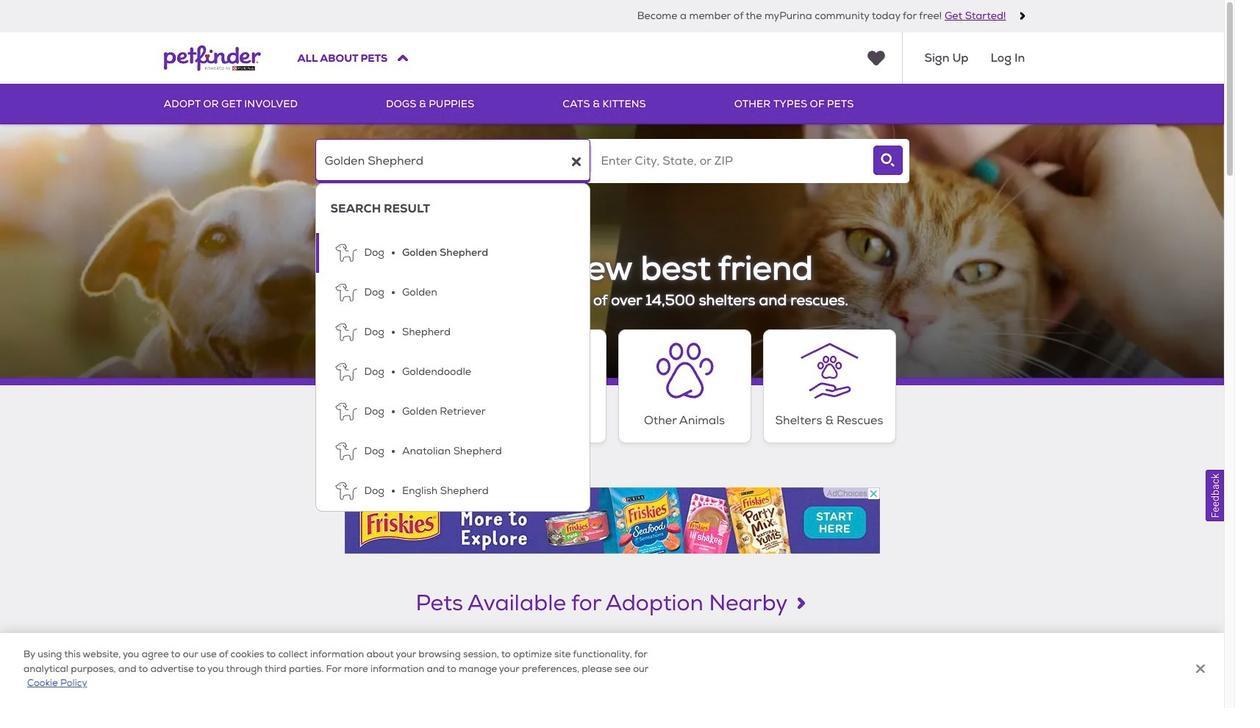Task type: locate. For each thing, give the bounding box(es) containing it.
button, adoptable, baby female terrier, in los angeles, ca. image
[[345, 634, 515, 708]]

privacy alert dialog
[[0, 633, 1224, 708]]

Search Terrier, Kitten, etc. text field
[[315, 139, 590, 183]]

espanto, adoptable, adult male domestic short hair, in los angeles, ca. image
[[527, 634, 697, 708]]



Task type: vqa. For each thing, say whether or not it's contained in the screenshot.
Any POPUP BUTTON to the top
no



Task type: describe. For each thing, give the bounding box(es) containing it.
primary element
[[164, 84, 1061, 124]]

favorite button image
[[484, 647, 502, 666]]

Enter City, State, or ZIP text field
[[592, 139, 867, 183]]

favorite charlie image
[[302, 647, 320, 666]]

animal search suggestions list box
[[315, 183, 590, 512]]

petfinder logo image
[[164, 32, 261, 84]]

advertisement element
[[344, 487, 880, 553]]



